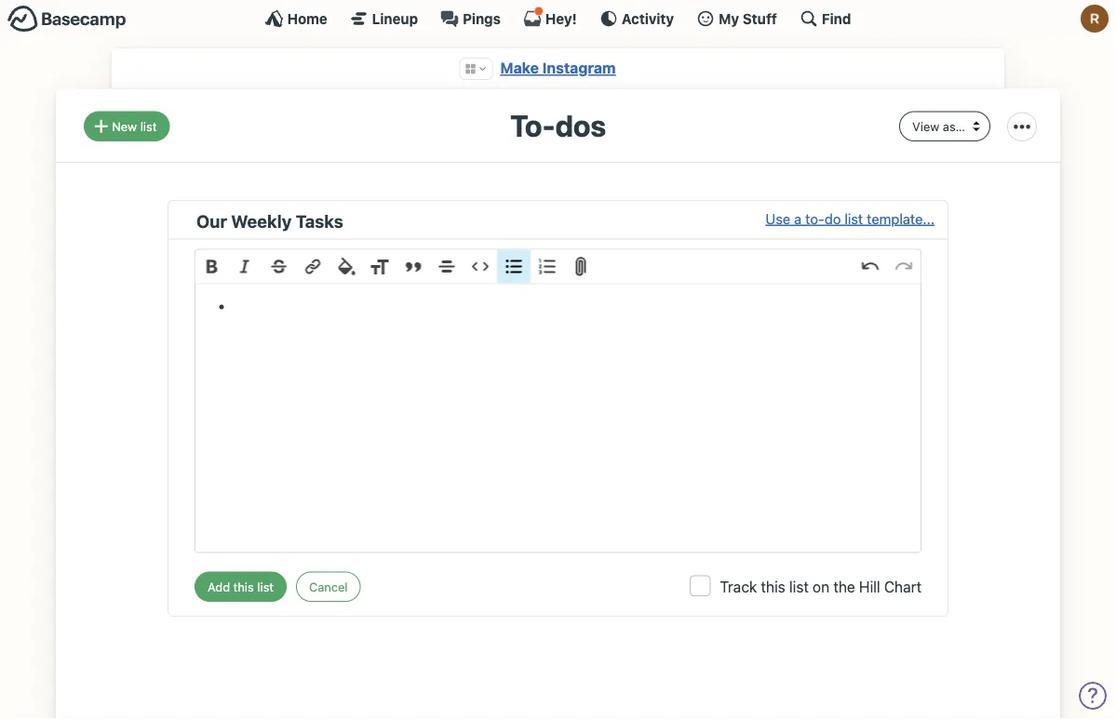 Task type: vqa. For each thing, say whether or not it's contained in the screenshot.
bottom TO
no



Task type: locate. For each thing, give the bounding box(es) containing it.
To-do list description: Add extra details or attach a file text field
[[195, 284, 921, 552]]

my stuff
[[719, 10, 777, 27]]

this
[[761, 578, 786, 596]]

None submit
[[195, 572, 287, 602]]

1 vertical spatial list
[[845, 210, 863, 227]]

list left on
[[789, 578, 809, 596]]

view as… button
[[899, 111, 991, 141]]

1 horizontal spatial list
[[789, 578, 809, 596]]

dos
[[555, 107, 606, 143]]

activity link
[[599, 9, 674, 28]]

Name this list… text field
[[196, 208, 766, 234]]

home
[[287, 10, 327, 27]]

the
[[834, 578, 855, 596]]

0 horizontal spatial list
[[140, 119, 157, 133]]

track
[[720, 578, 757, 596]]

cancel button
[[296, 572, 361, 602]]

2 vertical spatial list
[[789, 578, 809, 596]]

my
[[719, 10, 739, 27]]

view
[[912, 119, 940, 133]]

0 vertical spatial list
[[140, 119, 157, 133]]

cancel
[[309, 580, 348, 594]]

home link
[[265, 9, 327, 28]]

list
[[140, 119, 157, 133], [845, 210, 863, 227], [789, 578, 809, 596]]

list right new
[[140, 119, 157, 133]]

to-
[[806, 210, 825, 227]]

list inside 'link'
[[140, 119, 157, 133]]

do
[[825, 210, 841, 227]]

on
[[813, 578, 830, 596]]

a
[[794, 210, 802, 227]]

pings button
[[440, 9, 501, 28]]

2 horizontal spatial list
[[845, 210, 863, 227]]

list right do
[[845, 210, 863, 227]]

ruby image
[[1081, 5, 1109, 33]]

activity
[[622, 10, 674, 27]]

hey! button
[[523, 7, 577, 28]]

new list link
[[84, 111, 170, 141]]



Task type: describe. For each thing, give the bounding box(es) containing it.
my stuff button
[[696, 9, 777, 28]]

use
[[766, 210, 791, 227]]

to-dos
[[510, 107, 606, 143]]

hill chart
[[859, 578, 922, 596]]

main element
[[0, 0, 1116, 36]]

track this list on the hill chart
[[720, 578, 922, 596]]

instagram
[[542, 59, 616, 77]]

lineup
[[372, 10, 418, 27]]

switch accounts image
[[7, 5, 127, 34]]

make
[[500, 59, 539, 77]]

find button
[[800, 9, 851, 28]]

stuff
[[743, 10, 777, 27]]

as…
[[943, 119, 965, 133]]

pings
[[463, 10, 501, 27]]

template...
[[867, 210, 935, 227]]

hey!
[[545, 10, 577, 27]]

new list
[[112, 119, 157, 133]]

find
[[822, 10, 851, 27]]

use a to-do list template... link
[[766, 208, 935, 234]]

view as…
[[912, 119, 965, 133]]

new
[[112, 119, 137, 133]]

use a to-do list template...
[[766, 210, 935, 227]]

make instagram link
[[500, 59, 616, 77]]

make instagram
[[500, 59, 616, 77]]

to-
[[510, 107, 555, 143]]

lineup link
[[350, 9, 418, 28]]



